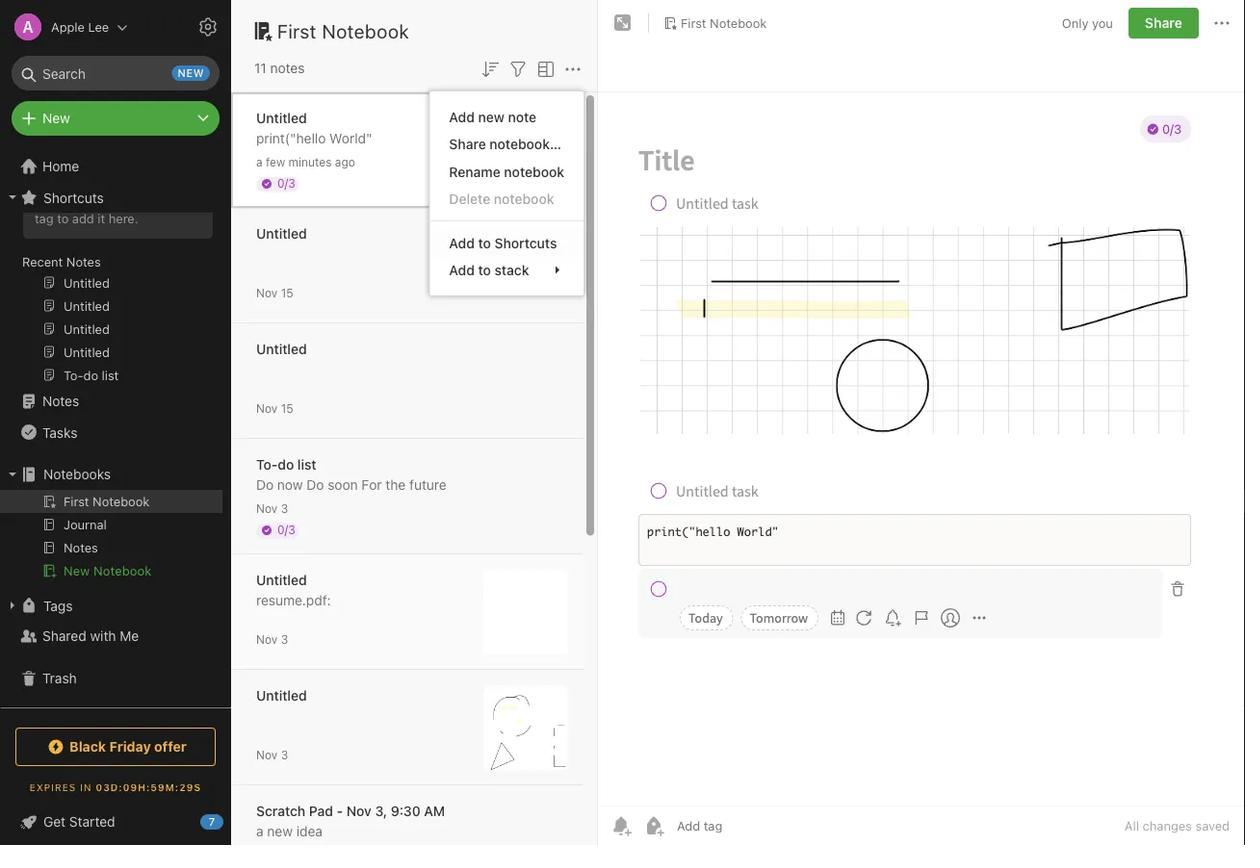 Task type: vqa. For each thing, say whether or not it's contained in the screenshot.
first 3 from the bottom of the Note List element
yes



Task type: describe. For each thing, give the bounding box(es) containing it.
note
[[508, 109, 536, 125]]

add to stack
[[449, 262, 529, 278]]

started
[[69, 814, 115, 830]]

share for share
[[1145, 15, 1183, 31]]

new inside search field
[[178, 67, 204, 79]]

9:30
[[391, 804, 421, 820]]

new inside scratch pad - nov 3, 9:30 am a new idea
[[267, 824, 293, 840]]

apple lee
[[51, 20, 109, 34]]

5 untitled from the top
[[256, 688, 307, 704]]

Search text field
[[25, 56, 206, 91]]

settings image
[[196, 15, 220, 39]]

get started
[[43, 814, 115, 830]]

to inside icon on a note, notebook, stack or tag to add it here.
[[57, 211, 69, 225]]

me
[[120, 628, 139, 644]]

0 vertical spatial notes
[[66, 254, 101, 269]]

first notebook inside note list element
[[277, 19, 410, 42]]

Add filters field
[[507, 56, 530, 81]]

7
[[209, 816, 215, 829]]

future
[[409, 477, 447, 493]]

tasks button
[[0, 417, 222, 448]]

few
[[266, 156, 285, 169]]

tasks
[[42, 424, 77, 440]]

stack inside icon on a note, notebook, stack or tag to add it here.
[[130, 193, 161, 208]]

to for add to shortcuts
[[478, 235, 491, 251]]

2 do from the left
[[307, 477, 324, 493]]

0/3 for do now do soon for the future
[[277, 523, 295, 537]]

View options field
[[530, 56, 558, 81]]

add tag image
[[642, 815, 665, 838]]

a few minutes ago
[[256, 156, 355, 169]]

notes
[[270, 60, 305, 76]]

new notebook
[[64, 564, 152, 578]]

tree containing home
[[0, 105, 231, 707]]

0/3 for print("hello world"
[[277, 177, 295, 190]]

first inside button
[[681, 16, 706, 30]]

Help and Learning task checklist field
[[0, 807, 231, 838]]

world"
[[330, 130, 372, 146]]

Account field
[[0, 8, 128, 46]]

for
[[362, 477, 382, 493]]

1 3 from the top
[[281, 502, 288, 516]]

new inside dropdown list menu
[[478, 109, 504, 125]]

nov inside scratch pad - nov 3, 9:30 am a new idea
[[346, 804, 372, 820]]

1 do from the left
[[256, 477, 274, 493]]

trash link
[[0, 664, 222, 694]]

soon
[[328, 477, 358, 493]]

only
[[1062, 16, 1089, 30]]

notebook inside note list element
[[322, 19, 410, 42]]

new button
[[12, 101, 220, 136]]

add new note link
[[430, 103, 584, 130]]

do now do soon for the future
[[256, 477, 447, 493]]

home
[[42, 158, 79, 174]]

do
[[278, 457, 294, 473]]

tags
[[43, 598, 73, 614]]

expand notebooks image
[[5, 467, 20, 482]]

the inside note list element
[[386, 477, 406, 493]]

Note Editor text field
[[598, 92, 1245, 806]]

it
[[98, 211, 105, 225]]

apple
[[51, 20, 85, 34]]

note,
[[35, 193, 64, 208]]

3 nov 3 from the top
[[256, 749, 288, 762]]

Sort options field
[[479, 56, 502, 81]]

click to collapse image
[[224, 810, 238, 833]]

shortcuts inside dropdown list menu
[[495, 235, 557, 251]]

icon on a note, notebook, stack or tag to add it here.
[[35, 176, 177, 225]]

saved
[[1196, 819, 1230, 833]]

on
[[133, 176, 148, 191]]

get
[[43, 814, 66, 830]]

scratch pad - nov 3, 9:30 am a new idea
[[256, 804, 445, 840]]

untitled inside untitled print("hello world"
[[256, 110, 307, 126]]

am
[[424, 804, 445, 820]]

idea
[[296, 824, 323, 840]]

expand note image
[[612, 12, 635, 35]]

expires
[[30, 782, 76, 793]]

add for add to shortcuts
[[449, 235, 475, 251]]

more actions image for more actions field inside note window element
[[1211, 12, 1234, 35]]

more actions field inside note window element
[[1211, 8, 1234, 39]]

add new note
[[449, 109, 536, 125]]

or
[[165, 193, 177, 208]]

delete
[[449, 191, 490, 207]]

with
[[90, 628, 116, 644]]

2 nov 3 from the top
[[256, 633, 288, 647]]

add
[[72, 211, 94, 225]]

recent
[[22, 254, 63, 269]]

rename
[[449, 164, 501, 179]]

icon
[[105, 176, 130, 191]]

click
[[35, 176, 63, 191]]

home link
[[0, 151, 231, 182]]

add to shortcuts
[[449, 235, 557, 251]]

delete notebook link
[[430, 185, 584, 213]]

first notebook button
[[657, 10, 774, 37]]

to-
[[256, 457, 278, 473]]

new for new notebook
[[64, 564, 90, 578]]

pad
[[309, 804, 333, 820]]

2 untitled from the top
[[256, 226, 307, 242]]

scratch
[[256, 804, 305, 820]]

ago
[[335, 156, 355, 169]]

click the ...
[[35, 176, 102, 191]]

recent notes
[[22, 254, 101, 269]]

4 untitled from the top
[[256, 573, 307, 588]]

shared
[[42, 628, 86, 644]]

lee
[[88, 20, 109, 34]]

black friday offer
[[69, 739, 187, 755]]

notebook,
[[68, 193, 126, 208]]

now
[[277, 477, 303, 493]]



Task type: locate. For each thing, give the bounding box(es) containing it.
0 horizontal spatial the
[[67, 176, 86, 191]]

thumbnail image
[[483, 108, 568, 193], [483, 571, 568, 655], [483, 686, 568, 771]]

1 vertical spatial add
[[449, 235, 475, 251]]

friday
[[109, 739, 151, 755]]

rename notebook
[[449, 164, 564, 179]]

notes link
[[0, 386, 222, 417]]

only you
[[1062, 16, 1113, 30]]

2 nov 15 from the top
[[256, 402, 293, 416]]

0 horizontal spatial more actions field
[[561, 56, 585, 81]]

1 nov 3 from the top
[[256, 502, 288, 516]]

3
[[281, 502, 288, 516], [281, 633, 288, 647], [281, 749, 288, 762]]

0 vertical spatial 15
[[281, 286, 293, 300]]

notebook for rename notebook
[[504, 164, 564, 179]]

0/3 down few
[[277, 177, 295, 190]]

0 horizontal spatial stack
[[130, 193, 161, 208]]

nov 3 down now
[[256, 502, 288, 516]]

add down add to shortcuts on the left of the page
[[449, 262, 475, 278]]

add inside field
[[449, 262, 475, 278]]

tree
[[0, 105, 231, 707]]

to right tag
[[57, 211, 69, 225]]

share
[[1145, 15, 1183, 31], [449, 136, 486, 152]]

add to stack link
[[430, 256, 584, 284]]

first right expand note image
[[681, 16, 706, 30]]

more actions image inside note window element
[[1211, 12, 1234, 35]]

expires in 03d:09h:59m:29s
[[30, 782, 201, 793]]

to up add to stack
[[478, 235, 491, 251]]

3 down resume.pdf:
[[281, 633, 288, 647]]

notes inside "link"
[[42, 393, 79, 409]]

2 add from the top
[[449, 235, 475, 251]]

11
[[254, 60, 266, 76]]

do down 'to-'
[[256, 477, 274, 493]]

new up share notebook…
[[478, 109, 504, 125]]

1 horizontal spatial do
[[307, 477, 324, 493]]

0 horizontal spatial shortcuts
[[43, 189, 104, 205]]

all
[[1125, 819, 1139, 833]]

notes right the recent
[[66, 254, 101, 269]]

1 horizontal spatial share
[[1145, 15, 1183, 31]]

new up tags in the bottom of the page
[[64, 564, 90, 578]]

stack down on
[[130, 193, 161, 208]]

share notebook…
[[449, 136, 561, 152]]

1 nov 15 from the top
[[256, 286, 293, 300]]

all changes saved
[[1125, 819, 1230, 833]]

notebook…
[[490, 136, 561, 152]]

first
[[681, 16, 706, 30], [277, 19, 317, 42]]

rename notebook link
[[430, 158, 584, 185]]

1 vertical spatial nov 3
[[256, 633, 288, 647]]

0 vertical spatial more actions image
[[1211, 12, 1234, 35]]

0 horizontal spatial first notebook
[[277, 19, 410, 42]]

2 vertical spatial 3
[[281, 749, 288, 762]]

0 vertical spatial new
[[42, 110, 70, 126]]

2 vertical spatial add
[[449, 262, 475, 278]]

shortcuts
[[43, 189, 104, 205], [495, 235, 557, 251]]

1 add from the top
[[449, 109, 475, 125]]

first notebook
[[681, 16, 767, 30], [277, 19, 410, 42]]

1 vertical spatial the
[[386, 477, 406, 493]]

more actions image right view options field
[[561, 58, 585, 81]]

thumbnail image for print("hello world"
[[483, 108, 568, 193]]

0 vertical spatial nov 15
[[256, 286, 293, 300]]

nov 15
[[256, 286, 293, 300], [256, 402, 293, 416]]

nov 3 down resume.pdf:
[[256, 633, 288, 647]]

1 horizontal spatial shortcuts
[[495, 235, 557, 251]]

1 horizontal spatial first notebook
[[681, 16, 767, 30]]

1 vertical spatial 0/3
[[277, 523, 295, 537]]

0 horizontal spatial share
[[449, 136, 486, 152]]

0 horizontal spatial new
[[178, 67, 204, 79]]

share inside button
[[1145, 15, 1183, 31]]

1 vertical spatial new
[[478, 109, 504, 125]]

notebook down notebook…
[[504, 164, 564, 179]]

here.
[[109, 211, 138, 225]]

2 vertical spatial nov 3
[[256, 749, 288, 762]]

more actions field right share button
[[1211, 8, 1234, 39]]

1 horizontal spatial first
[[681, 16, 706, 30]]

list
[[297, 457, 316, 473]]

add up share notebook…
[[449, 109, 475, 125]]

0 vertical spatial add
[[449, 109, 475, 125]]

add filters image
[[507, 58, 530, 81]]

1 horizontal spatial more actions field
[[1211, 8, 1234, 39]]

shortcuts up add to stack field
[[495, 235, 557, 251]]

share up rename
[[449, 136, 486, 152]]

black
[[69, 739, 106, 755]]

new down settings image
[[178, 67, 204, 79]]

the left ...
[[67, 176, 86, 191]]

new inside popup button
[[42, 110, 70, 126]]

share inside dropdown list menu
[[449, 136, 486, 152]]

a inside scratch pad - nov 3, 9:30 am a new idea
[[256, 824, 263, 840]]

a right on
[[151, 176, 158, 191]]

0 vertical spatial shortcuts
[[43, 189, 104, 205]]

add for add new note
[[449, 109, 475, 125]]

3,
[[375, 804, 387, 820]]

cell
[[0, 490, 222, 513]]

expand tags image
[[5, 598, 20, 613]]

more actions image for the leftmost more actions field
[[561, 58, 585, 81]]

1 thumbnail image from the top
[[483, 108, 568, 193]]

new search field
[[25, 56, 210, 91]]

2 horizontal spatial new
[[478, 109, 504, 125]]

...
[[89, 176, 102, 191]]

notes
[[66, 254, 101, 269], [42, 393, 79, 409]]

0 horizontal spatial more actions image
[[561, 58, 585, 81]]

notebooks
[[43, 467, 111, 482]]

0 horizontal spatial first
[[277, 19, 317, 42]]

0/3
[[277, 177, 295, 190], [277, 523, 295, 537]]

black friday offer button
[[15, 728, 216, 767]]

3 thumbnail image from the top
[[483, 686, 568, 771]]

new for new
[[42, 110, 70, 126]]

11 notes
[[254, 60, 305, 76]]

1 vertical spatial more actions image
[[561, 58, 585, 81]]

new down scratch
[[267, 824, 293, 840]]

notebook for delete notebook
[[494, 191, 554, 207]]

1 untitled from the top
[[256, 110, 307, 126]]

2 horizontal spatial notebook
[[710, 16, 767, 30]]

new notebook group
[[0, 490, 222, 590]]

offer
[[154, 739, 187, 755]]

stack inside field
[[495, 262, 529, 278]]

add a reminder image
[[610, 815, 633, 838]]

0 vertical spatial to
[[57, 211, 69, 225]]

1 vertical spatial new
[[64, 564, 90, 578]]

add for add to stack
[[449, 262, 475, 278]]

2 vertical spatial a
[[256, 824, 263, 840]]

2 thumbnail image from the top
[[483, 571, 568, 655]]

1 vertical spatial shortcuts
[[495, 235, 557, 251]]

resume.pdf:
[[256, 593, 331, 609]]

in
[[80, 782, 92, 793]]

3 add from the top
[[449, 262, 475, 278]]

more actions image
[[1211, 12, 1234, 35], [561, 58, 585, 81]]

to down add to shortcuts on the left of the page
[[478, 262, 491, 278]]

nov
[[256, 286, 278, 300], [256, 402, 278, 416], [256, 502, 278, 516], [256, 633, 278, 647], [256, 749, 278, 762], [346, 804, 372, 820]]

1 vertical spatial to
[[478, 235, 491, 251]]

add
[[449, 109, 475, 125], [449, 235, 475, 251], [449, 262, 475, 278]]

delete notebook
[[449, 191, 554, 207]]

0 horizontal spatial do
[[256, 477, 274, 493]]

2 vertical spatial thumbnail image
[[483, 686, 568, 771]]

note list element
[[231, 0, 598, 846]]

1 vertical spatial more actions field
[[561, 56, 585, 81]]

1 vertical spatial 15
[[281, 402, 293, 416]]

nov 3
[[256, 502, 288, 516], [256, 633, 288, 647], [256, 749, 288, 762]]

0 vertical spatial notebook
[[504, 164, 564, 179]]

0 vertical spatial the
[[67, 176, 86, 191]]

add up add to stack
[[449, 235, 475, 251]]

tags button
[[0, 590, 222, 621]]

untitled
[[256, 110, 307, 126], [256, 226, 307, 242], [256, 341, 307, 357], [256, 573, 307, 588], [256, 688, 307, 704]]

to inside field
[[478, 262, 491, 278]]

first up 'notes'
[[277, 19, 317, 42]]

stack
[[130, 193, 161, 208], [495, 262, 529, 278]]

shortcuts up add on the left top of the page
[[43, 189, 104, 205]]

More actions field
[[1211, 8, 1234, 39], [561, 56, 585, 81]]

share for share notebook…
[[449, 136, 486, 152]]

1 vertical spatial share
[[449, 136, 486, 152]]

you
[[1092, 16, 1113, 30]]

notes up tasks
[[42, 393, 79, 409]]

shortcuts button
[[0, 182, 222, 213]]

new
[[42, 110, 70, 126], [64, 564, 90, 578]]

03d:09h:59m:29s
[[96, 782, 201, 793]]

0 vertical spatial stack
[[130, 193, 161, 208]]

1 horizontal spatial notebook
[[322, 19, 410, 42]]

2 15 from the top
[[281, 402, 293, 416]]

more actions image right share button
[[1211, 12, 1234, 35]]

3 3 from the top
[[281, 749, 288, 762]]

1 vertical spatial nov 15
[[256, 402, 293, 416]]

0 vertical spatial thumbnail image
[[483, 108, 568, 193]]

new inside button
[[64, 564, 90, 578]]

1 vertical spatial 3
[[281, 633, 288, 647]]

do down list
[[307, 477, 324, 493]]

to for add to stack
[[478, 262, 491, 278]]

0 vertical spatial nov 3
[[256, 502, 288, 516]]

minutes
[[289, 156, 332, 169]]

a inside icon on a note, notebook, stack or tag to add it here.
[[151, 176, 158, 191]]

print("hello
[[256, 130, 326, 146]]

0 vertical spatial new
[[178, 67, 204, 79]]

thumbnail image for resume.pdf:
[[483, 571, 568, 655]]

note window element
[[598, 0, 1245, 846]]

a left few
[[256, 156, 263, 169]]

1 15 from the top
[[281, 286, 293, 300]]

notebook
[[504, 164, 564, 179], [494, 191, 554, 207]]

0 horizontal spatial notebook
[[94, 564, 152, 578]]

first inside note list element
[[277, 19, 317, 42]]

1 vertical spatial stack
[[495, 262, 529, 278]]

add to shortcuts link
[[430, 229, 584, 256]]

1 horizontal spatial stack
[[495, 262, 529, 278]]

3 untitled from the top
[[256, 341, 307, 357]]

notebook down the "rename notebook" link
[[494, 191, 554, 207]]

1 vertical spatial notes
[[42, 393, 79, 409]]

dropdown list menu
[[430, 103, 584, 284]]

changes
[[1143, 819, 1192, 833]]

0 vertical spatial a
[[256, 156, 263, 169]]

group containing click the
[[0, 136, 222, 394]]

0 vertical spatial 0/3
[[277, 177, 295, 190]]

3 down now
[[281, 502, 288, 516]]

more actions field right view options field
[[561, 56, 585, 81]]

1 0/3 from the top
[[277, 177, 295, 190]]

1 horizontal spatial more actions image
[[1211, 12, 1234, 35]]

notebook inside group
[[94, 564, 152, 578]]

a down scratch
[[256, 824, 263, 840]]

new up the home
[[42, 110, 70, 126]]

0 vertical spatial more actions field
[[1211, 8, 1234, 39]]

share notebook… link
[[430, 130, 584, 158]]

group
[[0, 136, 222, 394]]

more actions image inside note list element
[[561, 58, 585, 81]]

2 vertical spatial new
[[267, 824, 293, 840]]

a
[[256, 156, 263, 169], [151, 176, 158, 191], [256, 824, 263, 840]]

shared with me
[[42, 628, 139, 644]]

1 horizontal spatial new
[[267, 824, 293, 840]]

0/3 down now
[[277, 523, 295, 537]]

1 vertical spatial thumbnail image
[[483, 571, 568, 655]]

new notebook button
[[0, 560, 222, 583]]

share button
[[1129, 8, 1199, 39]]

2 0/3 from the top
[[277, 523, 295, 537]]

notebook for first notebook button
[[710, 16, 767, 30]]

the right for
[[386, 477, 406, 493]]

Add to stack field
[[430, 256, 584, 284]]

untitled print("hello world"
[[256, 110, 372, 146]]

notebook inside note window element
[[710, 16, 767, 30]]

1 horizontal spatial the
[[386, 477, 406, 493]]

shared with me link
[[0, 621, 222, 652]]

Add tag field
[[675, 818, 820, 834]]

0 vertical spatial 3
[[281, 502, 288, 516]]

first notebook inside button
[[681, 16, 767, 30]]

new
[[178, 67, 204, 79], [478, 109, 504, 125], [267, 824, 293, 840]]

trash
[[42, 671, 77, 687]]

2 vertical spatial to
[[478, 262, 491, 278]]

shortcuts inside button
[[43, 189, 104, 205]]

notebooks link
[[0, 459, 222, 490]]

3 up scratch
[[281, 749, 288, 762]]

0 vertical spatial share
[[1145, 15, 1183, 31]]

1 vertical spatial a
[[151, 176, 158, 191]]

tag
[[35, 211, 54, 225]]

nov 3 up scratch
[[256, 749, 288, 762]]

notebook for new notebook button
[[94, 564, 152, 578]]

2 3 from the top
[[281, 633, 288, 647]]

15
[[281, 286, 293, 300], [281, 402, 293, 416]]

stack down add to shortcuts link
[[495, 262, 529, 278]]

1 vertical spatial notebook
[[494, 191, 554, 207]]

share right you
[[1145, 15, 1183, 31]]

to-do list
[[256, 457, 316, 473]]



